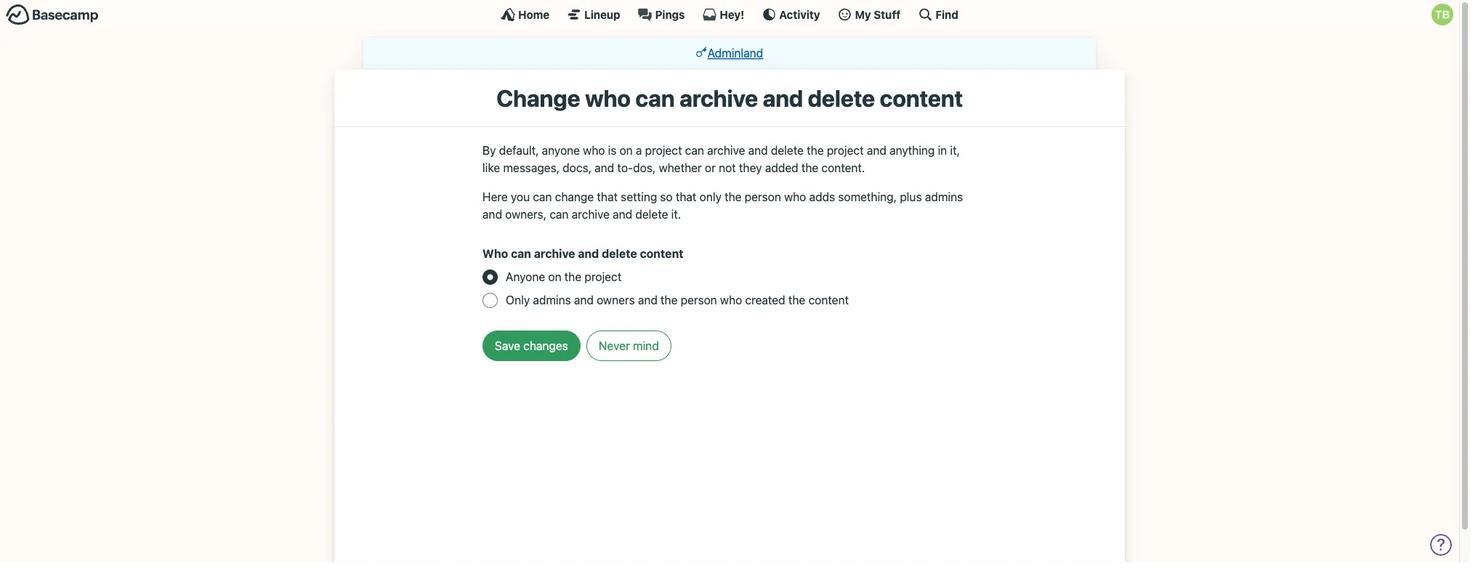 Task type: locate. For each thing, give the bounding box(es) containing it.
lineup
[[585, 8, 621, 21]]

project up the content.
[[827, 143, 864, 157]]

1 horizontal spatial admins
[[925, 190, 963, 204]]

like
[[483, 161, 500, 175]]

home
[[518, 8, 550, 21]]

who
[[585, 84, 631, 112], [583, 143, 605, 157], [784, 190, 806, 204], [720, 293, 742, 307]]

and down anyone on the project
[[574, 293, 594, 307]]

admins
[[925, 190, 963, 204], [533, 293, 571, 307]]

or
[[705, 161, 716, 175]]

person down "they"
[[745, 190, 781, 204]]

2 horizontal spatial content
[[880, 84, 963, 112]]

mind
[[633, 339, 659, 353]]

delete down setting in the left of the page
[[636, 207, 668, 221]]

0 vertical spatial content
[[880, 84, 963, 112]]

added
[[765, 161, 799, 175]]

anything
[[890, 143, 935, 157]]

who inside by default, anyone who is on a project can archive and delete the project and anything in it, like messages, docs, and to-dos, whether or not they added the content.
[[583, 143, 605, 157]]

change
[[555, 190, 594, 204]]

project up whether
[[645, 143, 682, 157]]

anyone
[[542, 143, 580, 157]]

adds
[[810, 190, 835, 204]]

0 horizontal spatial that
[[597, 190, 618, 204]]

owners
[[597, 293, 635, 307]]

project
[[645, 143, 682, 157], [827, 143, 864, 157], [585, 270, 622, 284]]

by default, anyone who is on a project can archive and delete the project and anything in it, like messages, docs, and to-dos, whether or not they added the content.
[[483, 143, 960, 175]]

on right anyone in the left of the page
[[548, 270, 562, 284]]

that left setting in the left of the page
[[597, 190, 618, 204]]

archive
[[680, 84, 758, 112], [707, 143, 745, 157], [572, 207, 610, 221], [534, 247, 575, 260]]

main element
[[0, 0, 1460, 28]]

pings
[[655, 8, 685, 21]]

None submit
[[483, 331, 581, 361]]

here you can change that setting so that only the person who adds something, plus admins and owners, can archive and delete it.
[[483, 190, 963, 221]]

the inside here you can change that setting so that only the person who adds something, plus admins and owners, can archive and delete it.
[[725, 190, 742, 204]]

that
[[597, 190, 618, 204], [676, 190, 697, 204]]

0 vertical spatial on
[[620, 143, 633, 157]]

0 horizontal spatial project
[[585, 270, 622, 284]]

delete up the added at the right top of page
[[771, 143, 804, 157]]

1 horizontal spatial that
[[676, 190, 697, 204]]

who left the adds
[[784, 190, 806, 204]]

archive up anyone on the project
[[534, 247, 575, 260]]

on inside by default, anyone who is on a project can archive and delete the project and anything in it, like messages, docs, and to-dos, whether or not they added the content.
[[620, 143, 633, 157]]

project up owners
[[585, 270, 622, 284]]

1 horizontal spatial on
[[620, 143, 633, 157]]

who inside here you can change that setting so that only the person who adds something, plus admins and owners, can archive and delete it.
[[784, 190, 806, 204]]

not
[[719, 161, 736, 175]]

delete
[[808, 84, 875, 112], [771, 143, 804, 157], [636, 207, 668, 221], [602, 247, 637, 260]]

archive down the adminland link
[[680, 84, 758, 112]]

the right owners
[[661, 293, 678, 307]]

on left a
[[620, 143, 633, 157]]

to-
[[618, 161, 633, 175]]

content down it.
[[640, 247, 684, 260]]

my stuff
[[855, 8, 901, 21]]

who can archive and delete content
[[483, 247, 684, 260]]

content right the created at bottom
[[809, 293, 849, 307]]

adminland link
[[696, 46, 764, 60]]

and down setting in the left of the page
[[613, 207, 633, 221]]

1 horizontal spatial content
[[809, 293, 849, 307]]

admins right plus
[[925, 190, 963, 204]]

admins down anyone on the project
[[533, 293, 571, 307]]

the
[[807, 143, 824, 157], [802, 161, 819, 175], [725, 190, 742, 204], [565, 270, 582, 284], [661, 293, 678, 307], [789, 293, 806, 307]]

and left anything
[[867, 143, 887, 157]]

2 horizontal spatial project
[[827, 143, 864, 157]]

0 horizontal spatial admins
[[533, 293, 571, 307]]

0 horizontal spatial person
[[681, 293, 717, 307]]

it.
[[672, 207, 681, 221]]

archive down change in the top of the page
[[572, 207, 610, 221]]

0 vertical spatial person
[[745, 190, 781, 204]]

person left the created at bottom
[[681, 293, 717, 307]]

in
[[938, 143, 947, 157]]

find button
[[918, 7, 959, 22]]

content up anything
[[880, 84, 963, 112]]

2 vertical spatial content
[[809, 293, 849, 307]]

is
[[608, 143, 617, 157]]

person
[[745, 190, 781, 204], [681, 293, 717, 307]]

dos,
[[633, 161, 656, 175]]

the right only
[[725, 190, 742, 204]]

who left the created at bottom
[[720, 293, 742, 307]]

can up whether
[[685, 143, 704, 157]]

activity
[[780, 8, 820, 21]]

and down the is
[[595, 161, 614, 175]]

that right so
[[676, 190, 697, 204]]

and
[[763, 84, 803, 112], [748, 143, 768, 157], [867, 143, 887, 157], [595, 161, 614, 175], [483, 207, 502, 221], [613, 207, 633, 221], [578, 247, 599, 260], [574, 293, 594, 307], [638, 293, 658, 307]]

who
[[483, 247, 508, 260]]

can down change in the top of the page
[[550, 207, 569, 221]]

1 horizontal spatial person
[[745, 190, 781, 204]]

never
[[599, 339, 630, 353]]

admins inside here you can change that setting so that only the person who adds something, plus admins and owners, can archive and delete it.
[[925, 190, 963, 204]]

can
[[636, 84, 675, 112], [685, 143, 704, 157], [533, 190, 552, 204], [550, 207, 569, 221], [511, 247, 531, 260]]

1 horizontal spatial project
[[645, 143, 682, 157]]

they
[[739, 161, 762, 175]]

you
[[511, 190, 530, 204]]

archive up not
[[707, 143, 745, 157]]

my stuff button
[[838, 7, 901, 22]]

archive inside here you can change that setting so that only the person who adds something, plus admins and owners, can archive and delete it.
[[572, 207, 610, 221]]

adminland
[[708, 46, 764, 60]]

the down who can archive and delete content
[[565, 270, 582, 284]]

who left the is
[[583, 143, 605, 157]]

0 vertical spatial admins
[[925, 190, 963, 204]]

person inside here you can change that setting so that only the person who adds something, plus admins and owners, can archive and delete it.
[[745, 190, 781, 204]]

anyone
[[506, 270, 545, 284]]

content
[[880, 84, 963, 112], [640, 247, 684, 260], [809, 293, 849, 307]]

on
[[620, 143, 633, 157], [548, 270, 562, 284]]

the right the created at bottom
[[789, 293, 806, 307]]

delete up owners
[[602, 247, 637, 260]]

1 vertical spatial person
[[681, 293, 717, 307]]

can up a
[[636, 84, 675, 112]]

0 horizontal spatial on
[[548, 270, 562, 284]]

activity link
[[762, 7, 820, 22]]

content.
[[822, 161, 865, 175]]

never mind
[[599, 339, 659, 353]]

1 vertical spatial content
[[640, 247, 684, 260]]



Task type: describe. For each thing, give the bounding box(es) containing it.
the up the content.
[[807, 143, 824, 157]]

only admins and owners and the person who created the content
[[506, 293, 849, 307]]

never mind link
[[587, 331, 672, 361]]

default,
[[499, 143, 539, 157]]

and down adminland
[[763, 84, 803, 112]]

and up anyone on the project
[[578, 247, 599, 260]]

the right the added at the right top of page
[[802, 161, 819, 175]]

can up anyone in the left of the page
[[511, 247, 531, 260]]

messages,
[[503, 161, 560, 175]]

anyone on the project
[[506, 270, 622, 284]]

switch accounts image
[[6, 4, 99, 26]]

can inside by default, anyone who is on a project can archive and delete the project and anything in it, like messages, docs, and to-dos, whether or not they added the content.
[[685, 143, 704, 157]]

and up "they"
[[748, 143, 768, 157]]

delete inside by default, anyone who is on a project can archive and delete the project and anything in it, like messages, docs, and to-dos, whether or not they added the content.
[[771, 143, 804, 157]]

and down here
[[483, 207, 502, 221]]

lineup link
[[567, 7, 621, 22]]

only
[[506, 293, 530, 307]]

owners,
[[505, 207, 547, 221]]

hey! button
[[703, 7, 745, 22]]

home link
[[501, 7, 550, 22]]

setting
[[621, 190, 657, 204]]

by
[[483, 143, 496, 157]]

and right owners
[[638, 293, 658, 307]]

a
[[636, 143, 642, 157]]

so
[[660, 190, 673, 204]]

0 horizontal spatial content
[[640, 247, 684, 260]]

2 that from the left
[[676, 190, 697, 204]]

pings button
[[638, 7, 685, 22]]

1 that from the left
[[597, 190, 618, 204]]

archive inside by default, anyone who is on a project can archive and delete the project and anything in it, like messages, docs, and to-dos, whether or not they added the content.
[[707, 143, 745, 157]]

delete up the content.
[[808, 84, 875, 112]]

my
[[855, 8, 871, 21]]

plus
[[900, 190, 922, 204]]

change who can archive and delete content
[[496, 84, 963, 112]]

1 vertical spatial admins
[[533, 293, 571, 307]]

delete inside here you can change that setting so that only the person who adds something, plus admins and owners, can archive and delete it.
[[636, 207, 668, 221]]

hey!
[[720, 8, 745, 21]]

only
[[700, 190, 722, 204]]

change
[[496, 84, 580, 112]]

find
[[936, 8, 959, 21]]

1 vertical spatial on
[[548, 270, 562, 284]]

docs,
[[563, 161, 592, 175]]

who up the is
[[585, 84, 631, 112]]

it,
[[950, 143, 960, 157]]

stuff
[[874, 8, 901, 21]]

here
[[483, 190, 508, 204]]

something,
[[838, 190, 897, 204]]

tim burton image
[[1432, 4, 1454, 25]]

created
[[745, 293, 786, 307]]

whether
[[659, 161, 702, 175]]

can right "you" at the left of the page
[[533, 190, 552, 204]]



Task type: vqa. For each thing, say whether or not it's contained in the screenshot.
Lineup
yes



